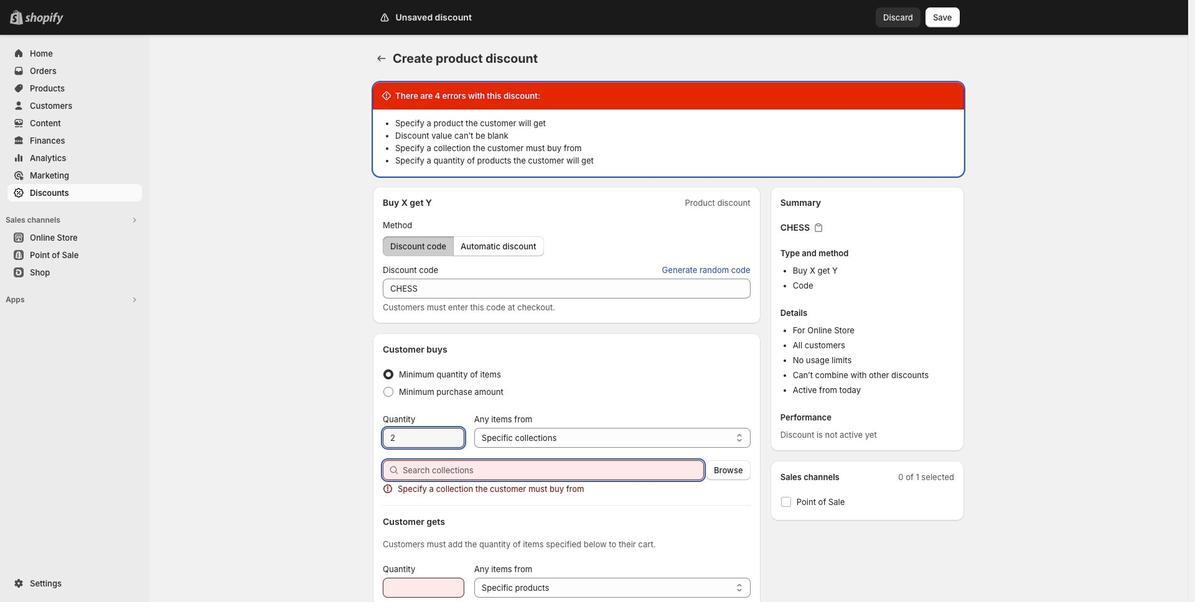 Task type: locate. For each thing, give the bounding box(es) containing it.
Search collections text field
[[403, 461, 704, 481]]

None text field
[[383, 279, 751, 299], [383, 428, 464, 448], [383, 279, 751, 299], [383, 428, 464, 448]]

shopify image
[[25, 12, 64, 25]]

None text field
[[383, 578, 464, 598]]



Task type: vqa. For each thing, say whether or not it's contained in the screenshot.
0.00 text box at the left of page
no



